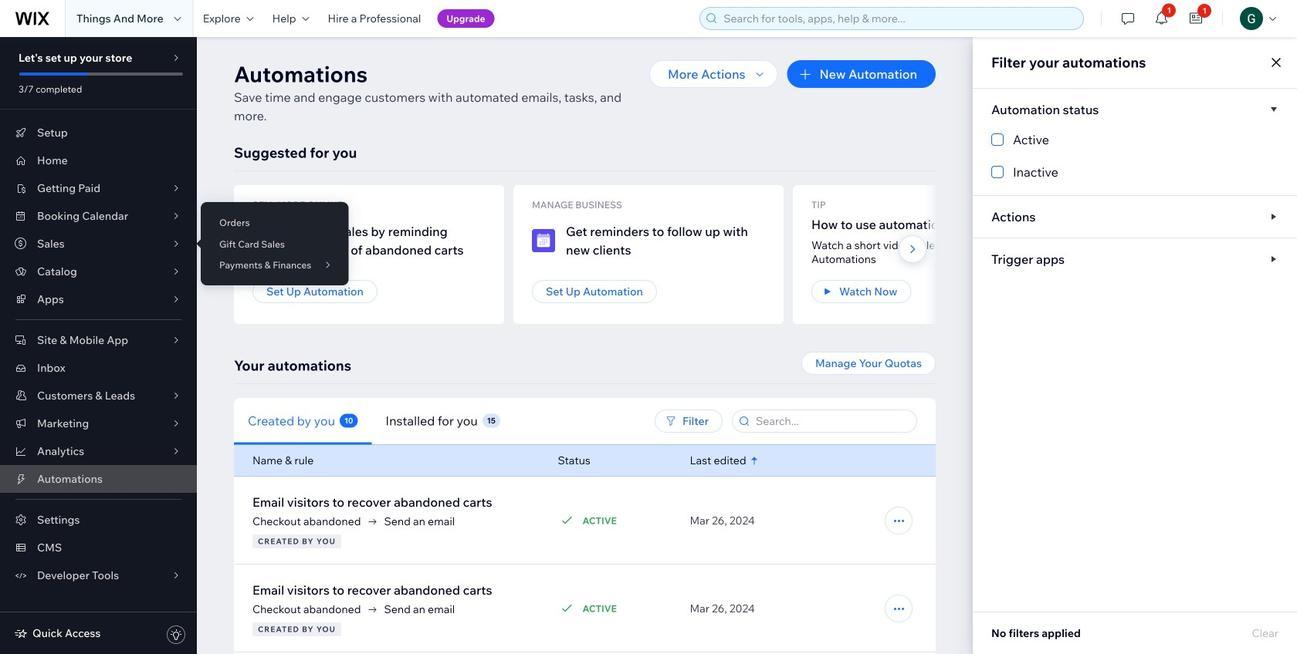 Task type: locate. For each thing, give the bounding box(es) containing it.
None checkbox
[[991, 130, 1279, 149], [991, 163, 1279, 181], [991, 130, 1279, 149], [991, 163, 1279, 181]]

tab list
[[234, 398, 595, 445]]

list
[[234, 185, 1297, 324]]

Search... field
[[751, 411, 912, 432]]



Task type: describe. For each thing, give the bounding box(es) containing it.
Search for tools, apps, help & more... field
[[719, 8, 1079, 29]]

category image
[[532, 229, 555, 252]]

sidebar element
[[0, 37, 197, 655]]

category image
[[252, 229, 276, 252]]



Task type: vqa. For each thing, say whether or not it's contained in the screenshot.
the Search for tools, apps, help & more... FIELD
yes



